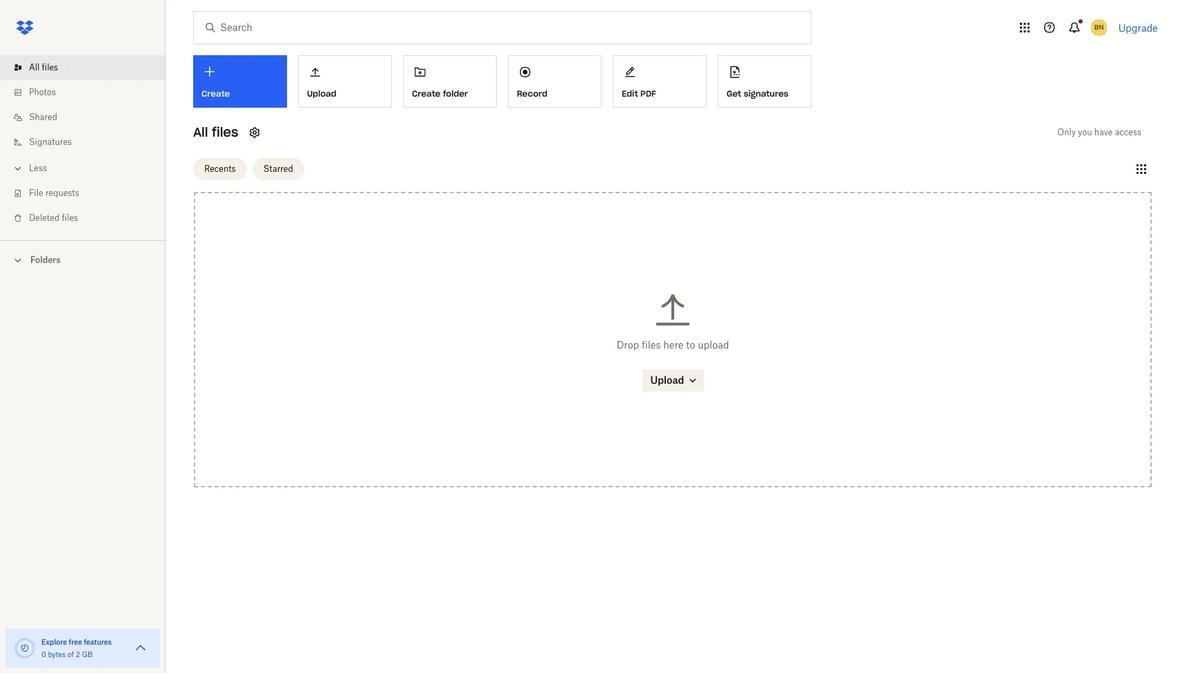 Task type: vqa. For each thing, say whether or not it's contained in the screenshot.
automation
no



Task type: describe. For each thing, give the bounding box(es) containing it.
files right deleted
[[62, 213, 78, 223]]

upload button
[[642, 369, 704, 391]]

edit pdf button
[[613, 55, 707, 108]]

only you have access
[[1058, 127, 1142, 137]]

bytes
[[48, 650, 66, 659]]

all inside 'list item'
[[29, 62, 40, 72]]

recents
[[204, 163, 236, 174]]

drop
[[617, 339, 639, 351]]

0
[[41, 650, 46, 659]]

quota usage element
[[14, 637, 36, 659]]

create folder
[[412, 88, 468, 99]]

gb
[[82, 650, 93, 659]]

folder
[[443, 88, 468, 99]]

of
[[68, 650, 74, 659]]

file
[[29, 188, 43, 198]]

files left the folder settings icon
[[212, 124, 238, 140]]

upload inside popup button
[[651, 374, 684, 386]]

only
[[1058, 127, 1076, 137]]

folders
[[30, 255, 60, 265]]

deleted files
[[29, 213, 78, 223]]

photos
[[29, 87, 56, 97]]

explore
[[41, 638, 67, 646]]

requests
[[45, 188, 79, 198]]

get signatures
[[727, 88, 789, 99]]

upload
[[698, 339, 729, 351]]

list containing all files
[[0, 47, 166, 240]]

starred button
[[252, 158, 304, 180]]

upload inside dropdown button
[[307, 88, 337, 99]]

photos link
[[11, 80, 166, 105]]

folders button
[[0, 249, 166, 270]]

access
[[1115, 127, 1142, 137]]

record
[[517, 88, 548, 99]]



Task type: locate. For each thing, give the bounding box(es) containing it.
record button
[[508, 55, 602, 108]]

upgrade link
[[1119, 22, 1158, 33]]

1 vertical spatial all
[[193, 124, 208, 140]]

features
[[84, 638, 112, 646]]

all
[[29, 62, 40, 72], [193, 124, 208, 140]]

drop files here to upload
[[617, 339, 729, 351]]

files inside 'list item'
[[42, 62, 58, 72]]

all files list item
[[0, 55, 166, 80]]

starred
[[263, 163, 293, 174]]

folder settings image
[[247, 124, 263, 141]]

0 horizontal spatial create
[[202, 88, 230, 99]]

less image
[[11, 162, 25, 175]]

all files
[[29, 62, 58, 72], [193, 124, 238, 140]]

get signatures button
[[718, 55, 812, 108]]

1 vertical spatial all files
[[193, 124, 238, 140]]

signatures
[[29, 137, 72, 147]]

upload
[[307, 88, 337, 99], [651, 374, 684, 386]]

Search text field
[[220, 20, 783, 35]]

dropbox image
[[11, 14, 39, 41]]

upgrade
[[1119, 22, 1158, 33]]

files left the here
[[642, 339, 661, 351]]

to
[[686, 339, 695, 351]]

edit
[[622, 88, 638, 99]]

1 horizontal spatial all
[[193, 124, 208, 140]]

you
[[1079, 127, 1093, 137]]

1 horizontal spatial all files
[[193, 124, 238, 140]]

create button
[[193, 55, 287, 108]]

explore free features 0 bytes of 2 gb
[[41, 638, 112, 659]]

0 vertical spatial upload
[[307, 88, 337, 99]]

pdf
[[641, 88, 657, 99]]

file requests link
[[11, 181, 166, 206]]

1 horizontal spatial create
[[412, 88, 441, 99]]

file requests
[[29, 188, 79, 198]]

signatures
[[744, 88, 789, 99]]

0 vertical spatial all
[[29, 62, 40, 72]]

all files inside 'list item'
[[29, 62, 58, 72]]

list
[[0, 47, 166, 240]]

create folder button
[[403, 55, 497, 108]]

deleted
[[29, 213, 60, 223]]

1 horizontal spatial upload
[[651, 374, 684, 386]]

have
[[1095, 127, 1113, 137]]

1 vertical spatial upload
[[651, 374, 684, 386]]

0 horizontal spatial upload
[[307, 88, 337, 99]]

free
[[69, 638, 82, 646]]

get
[[727, 88, 742, 99]]

bn button
[[1088, 17, 1111, 39]]

files
[[42, 62, 58, 72], [212, 124, 238, 140], [62, 213, 78, 223], [642, 339, 661, 351]]

files up photos
[[42, 62, 58, 72]]

create inside button
[[412, 88, 441, 99]]

recents button
[[193, 158, 247, 180]]

here
[[664, 339, 684, 351]]

all up recents
[[193, 124, 208, 140]]

0 horizontal spatial all
[[29, 62, 40, 72]]

deleted files link
[[11, 206, 166, 231]]

0 vertical spatial all files
[[29, 62, 58, 72]]

create
[[412, 88, 441, 99], [202, 88, 230, 99]]

all up photos
[[29, 62, 40, 72]]

all files up recents
[[193, 124, 238, 140]]

2
[[76, 650, 80, 659]]

all files link
[[11, 55, 166, 80]]

shared
[[29, 112, 57, 122]]

edit pdf
[[622, 88, 657, 99]]

less
[[29, 163, 47, 173]]

create inside popup button
[[202, 88, 230, 99]]

create for create folder
[[412, 88, 441, 99]]

0 horizontal spatial all files
[[29, 62, 58, 72]]

all files up photos
[[29, 62, 58, 72]]

signatures link
[[11, 130, 166, 155]]

upload button
[[298, 55, 392, 108]]

shared link
[[11, 105, 166, 130]]

bn
[[1095, 23, 1104, 32]]

create for create
[[202, 88, 230, 99]]



